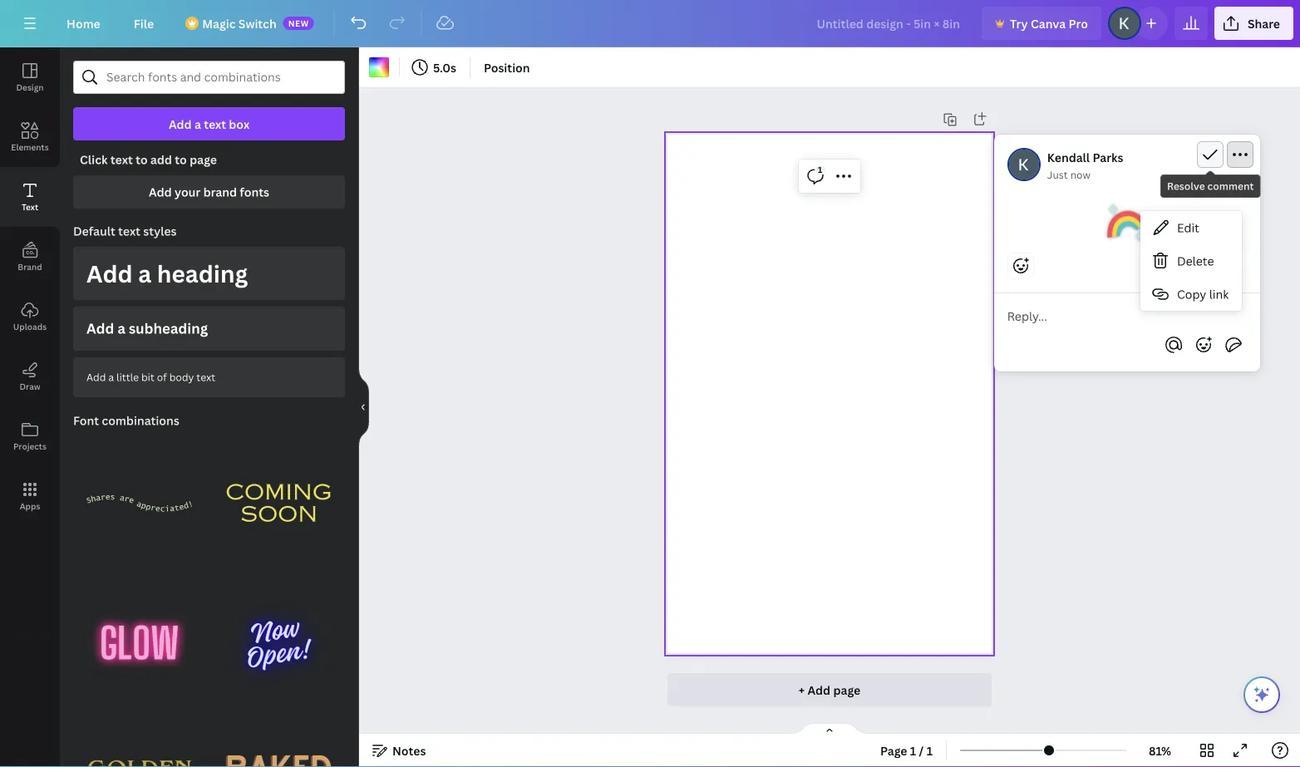 Task type: describe. For each thing, give the bounding box(es) containing it.
copy link
[[1178, 286, 1229, 302]]

Reply draft. Add a reply or @mention. text field
[[1008, 307, 1247, 325]]

try canva pro
[[1010, 15, 1088, 31]]

file button
[[120, 7, 167, 40]]

canva
[[1031, 15, 1066, 31]]

bit
[[141, 370, 155, 384]]

apps button
[[0, 467, 60, 526]]

body
[[169, 370, 194, 384]]

now
[[1071, 168, 1091, 181]]

magic
[[202, 15, 236, 31]]

side panel tab list
[[0, 47, 60, 526]]

kendall parks just now
[[1048, 149, 1124, 181]]

canva assistant image
[[1252, 685, 1272, 705]]

link
[[1210, 286, 1229, 302]]

delete button
[[1141, 244, 1243, 278]]

click
[[80, 152, 108, 168]]

default
[[73, 223, 115, 239]]

2 horizontal spatial 1
[[927, 743, 933, 759]]

page 1 / 1
[[881, 743, 933, 759]]

add a little bit of body text button
[[73, 357, 345, 397]]

add a heading
[[86, 258, 248, 289]]

brand button
[[0, 227, 60, 287]]

projects
[[13, 441, 47, 452]]

design button
[[0, 47, 60, 107]]

draw button
[[0, 347, 60, 407]]

1 to from the left
[[136, 152, 148, 168]]

add your brand fonts
[[149, 184, 269, 200]]

text left styles
[[118, 223, 141, 239]]

position
[[484, 59, 530, 75]]

add a heading button
[[73, 247, 345, 300]]

page inside button
[[834, 682, 861, 698]]

+
[[799, 682, 805, 698]]

add a text box button
[[73, 107, 345, 141]]

just
[[1048, 168, 1068, 181]]

home
[[67, 15, 100, 31]]

add a text box
[[169, 116, 250, 132]]

add for add a text box
[[169, 116, 192, 132]]

combinations
[[102, 413, 179, 429]]

parks
[[1093, 149, 1124, 165]]

heading
[[157, 258, 248, 289]]

add a little bit of body text
[[86, 370, 215, 384]]

add for add a subheading
[[86, 319, 114, 338]]

styles
[[143, 223, 177, 239]]

5.0s
[[433, 59, 456, 75]]

font combinations
[[73, 413, 179, 429]]

a for subheading
[[118, 319, 125, 338]]

delete
[[1178, 253, 1215, 269]]

home link
[[53, 7, 114, 40]]

kendall
[[1048, 149, 1090, 165]]

2 to from the left
[[175, 152, 187, 168]]

projects button
[[0, 407, 60, 467]]

default text styles
[[73, 223, 177, 239]]

copy link button
[[1141, 278, 1243, 311]]

draw
[[19, 381, 40, 392]]

fonts
[[240, 184, 269, 200]]



Task type: locate. For each thing, give the bounding box(es) containing it.
position button
[[477, 54, 537, 81]]

0 horizontal spatial to
[[136, 152, 148, 168]]

0 vertical spatial page
[[190, 152, 217, 168]]

1 button
[[802, 163, 829, 190]]

page up show pages image
[[834, 682, 861, 698]]

edit
[[1178, 220, 1200, 236]]

of
[[157, 370, 167, 384]]

add left subheading
[[86, 319, 114, 338]]

page
[[881, 743, 908, 759]]

text right click
[[110, 152, 133, 168]]

try
[[1010, 15, 1028, 31]]

add left your
[[149, 184, 172, 200]]

page up add your brand fonts button
[[190, 152, 217, 168]]

design
[[16, 81, 44, 93]]

text
[[204, 116, 226, 132], [110, 152, 133, 168], [118, 223, 141, 239], [197, 370, 215, 384]]

comment
[[1208, 179, 1254, 193]]

a for little
[[108, 370, 114, 384]]

menu
[[1141, 211, 1243, 311]]

switch
[[238, 15, 277, 31]]

text button
[[0, 167, 60, 227]]

1 horizontal spatial page
[[834, 682, 861, 698]]

try canva pro button
[[982, 7, 1102, 40]]

text inside add a little bit of body text button
[[197, 370, 215, 384]]

elements button
[[0, 107, 60, 167]]

81% button
[[1133, 738, 1187, 764]]

new
[[288, 17, 309, 29]]

add for add your brand fonts
[[149, 184, 172, 200]]

add up add
[[169, 116, 192, 132]]

add a subheading
[[86, 319, 208, 338]]

notes button
[[366, 738, 433, 764]]

1 vertical spatial page
[[834, 682, 861, 698]]

add for add a little bit of body text
[[86, 370, 106, 384]]

text right body
[[197, 370, 215, 384]]

resolve comment
[[1168, 179, 1254, 193]]

to right add
[[175, 152, 187, 168]]

page
[[190, 152, 217, 168], [834, 682, 861, 698]]

1 horizontal spatial to
[[175, 152, 187, 168]]

copy
[[1178, 286, 1207, 302]]

/
[[919, 743, 924, 759]]

brand
[[18, 261, 42, 272]]

add
[[150, 152, 172, 168]]

to
[[136, 152, 148, 168], [175, 152, 187, 168]]

click text to add to page
[[80, 152, 217, 168]]

text inside the add a text box button
[[204, 116, 226, 132]]

Search fonts and combinations search field
[[106, 62, 312, 93]]

share button
[[1215, 7, 1294, 40]]

pro
[[1069, 15, 1088, 31]]

menu containing edit
[[1141, 211, 1243, 311]]

a left box
[[195, 116, 201, 132]]

main menu bar
[[0, 0, 1301, 47]]

box
[[229, 116, 250, 132]]

add left little
[[86, 370, 106, 384]]

hide image
[[358, 368, 369, 447]]

1 horizontal spatial 1
[[910, 743, 917, 759]]

your
[[175, 184, 201, 200]]

add inside button
[[808, 682, 831, 698]]

to left add
[[136, 152, 148, 168]]

add right "+"
[[808, 682, 831, 698]]

text
[[22, 201, 38, 212]]

a
[[195, 116, 201, 132], [138, 258, 151, 289], [118, 319, 125, 338], [108, 370, 114, 384]]

file
[[134, 15, 154, 31]]

+ add page button
[[668, 674, 992, 707]]

#ffffff image
[[369, 57, 389, 77]]

add a subheading button
[[73, 307, 345, 351]]

add your brand fonts button
[[73, 175, 345, 209]]

edit button
[[1141, 211, 1243, 244]]

elements
[[11, 141, 49, 153]]

81%
[[1149, 743, 1172, 759]]

font
[[73, 413, 99, 429]]

expressing gratitude image
[[1108, 203, 1148, 243]]

Design title text field
[[804, 7, 975, 40]]

subheading
[[129, 319, 208, 338]]

a left subheading
[[118, 319, 125, 338]]

a down styles
[[138, 258, 151, 289]]

share
[[1248, 15, 1281, 31]]

uploads button
[[0, 287, 60, 347]]

0 horizontal spatial 1
[[818, 164, 823, 175]]

brand
[[203, 184, 237, 200]]

5.0s button
[[407, 54, 463, 81]]

0 horizontal spatial page
[[190, 152, 217, 168]]

a for heading
[[138, 258, 151, 289]]

+ add page
[[799, 682, 861, 698]]

add down default
[[86, 258, 133, 289]]

1 inside button
[[818, 164, 823, 175]]

add
[[169, 116, 192, 132], [149, 184, 172, 200], [86, 258, 133, 289], [86, 319, 114, 338], [86, 370, 106, 384], [808, 682, 831, 698]]

notes
[[393, 743, 426, 759]]

apps
[[20, 501, 40, 512]]

a for text
[[195, 116, 201, 132]]

show pages image
[[790, 723, 870, 736]]

1
[[818, 164, 823, 175], [910, 743, 917, 759], [927, 743, 933, 759]]

text left box
[[204, 116, 226, 132]]

resolve
[[1168, 179, 1206, 193]]

a left little
[[108, 370, 114, 384]]

add for add a heading
[[86, 258, 133, 289]]

magic switch
[[202, 15, 277, 31]]

little
[[116, 370, 139, 384]]

uploads
[[13, 321, 47, 332]]



Task type: vqa. For each thing, say whether or not it's contained in the screenshot.
Add
yes



